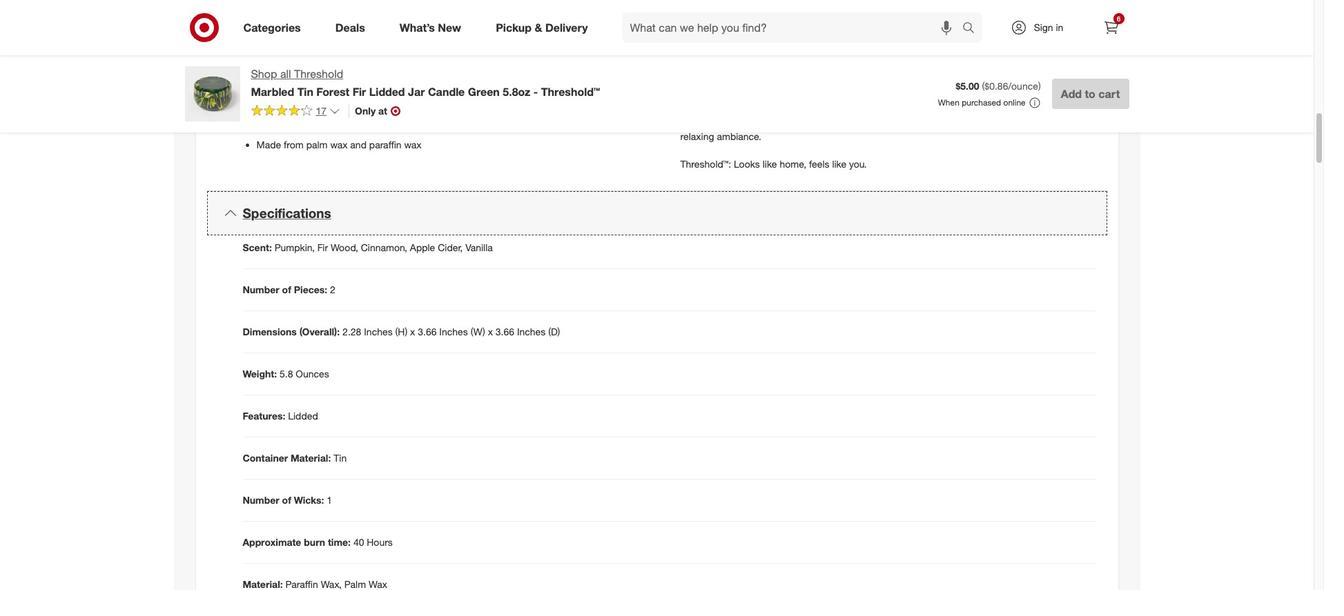 Task type: vqa. For each thing, say whether or not it's contained in the screenshot.


Task type: describe. For each thing, give the bounding box(es) containing it.
image of marbled tin forest fir lidded jar candle green 5.8oz - threshold™ image
[[185, 66, 240, 122]]

scented candle to delight your senses
[[257, 81, 422, 93]]

cart
[[1099, 87, 1120, 101]]

1 3.66 from the left
[[418, 326, 437, 338]]

deals link
[[324, 12, 382, 43]]

marbled inside elevate your space with this 5.8oz marbled tin forest fir lidded jar candle from threshold™. it features pumpkin, fruit, cinnamon and apple cider fragrances to infuse your surroundings with a soothing scent. the marbled tin adds elegance to any room. whether you're unwinding after a long day or setting the mood for a special occasion, this candle from threshold™ creates a relaxing ambiance.
[[830, 75, 866, 87]]

2 like from the left
[[832, 158, 847, 170]]

to up whether at the top of page
[[946, 89, 955, 101]]

3 inches from the left
[[517, 326, 546, 338]]

paraffin
[[369, 139, 402, 151]]

number for number of wicks: 1
[[243, 494, 279, 506]]

palm
[[306, 139, 328, 151]]

(h)
[[395, 326, 408, 338]]

all
[[280, 67, 291, 81]]

senses
[[392, 81, 422, 93]]

apple
[[410, 242, 435, 253]]

sign in
[[1034, 21, 1064, 33]]

feels
[[809, 158, 830, 170]]

(d)
[[548, 326, 560, 338]]

(w)
[[471, 326, 485, 338]]

pumpkin,
[[718, 89, 758, 101]]

deals
[[335, 20, 365, 34]]

creates
[[1031, 117, 1063, 129]]

delight
[[338, 81, 368, 93]]

categories
[[243, 20, 301, 34]]

What can we help you find? suggestions appear below search field
[[622, 12, 966, 43]]

17 link
[[251, 104, 340, 120]]

looks
[[734, 158, 760, 170]]

(
[[982, 80, 985, 92]]

6
[[1117, 15, 1121, 23]]

threshold
[[294, 67, 343, 81]]

after
[[1059, 103, 1079, 115]]

of for pieces:
[[282, 284, 291, 296]]

lidded inside elevate your space with this 5.8oz marbled tin forest fir lidded jar candle from threshold™. it features pumpkin, fruit, cinnamon and apple cider fragrances to infuse your surroundings with a soothing scent. the marbled tin adds elegance to any room. whether you're unwinding after a long day or setting the mood for a special occasion, this candle from threshold™ creates a relaxing ambiance.
[[927, 75, 957, 87]]

surroundings
[[1007, 89, 1064, 101]]

purchased
[[962, 97, 1001, 108]]

add to cart button
[[1052, 79, 1129, 109]]

1 x from the left
[[410, 326, 415, 338]]

or
[[720, 117, 729, 129]]

scented
[[257, 81, 293, 93]]

whether
[[943, 103, 980, 115]]

details
[[243, 20, 286, 35]]

2 inches from the left
[[439, 326, 468, 338]]

new
[[438, 20, 461, 34]]

pumpkin, fruit, cinnamon and apple cider scents for a refreshing feel
[[257, 100, 551, 112]]

forest inside elevate your space with this 5.8oz marbled tin forest fir lidded jar candle from threshold™. it features pumpkin, fruit, cinnamon and apple cider fragrances to infuse your surroundings with a soothing scent. the marbled tin adds elegance to any room. whether you're unwinding after a long day or setting the mood for a special occasion, this candle from threshold™ creates a relaxing ambiance.
[[884, 75, 911, 87]]

special
[[830, 117, 861, 129]]

features: lidded
[[243, 410, 318, 422]]

feel
[[536, 100, 551, 112]]

approximate
[[243, 536, 301, 548]]

the
[[764, 117, 777, 129]]

1 vertical spatial with
[[1067, 89, 1085, 101]]

shop all threshold marbled tin forest fir lidded jar candle green 5.8oz - threshold™
[[251, 67, 600, 99]]

0 horizontal spatial this
[[786, 75, 801, 87]]

to left any
[[887, 103, 895, 115]]

cinnamon inside elevate your space with this 5.8oz marbled tin forest fir lidded jar candle from threshold™. it features pumpkin, fruit, cinnamon and apple cider fragrances to infuse your surroundings with a soothing scent. the marbled tin adds elegance to any room. whether you're unwinding after a long day or setting the mood for a special occasion, this candle from threshold™ creates a relaxing ambiance.
[[783, 89, 825, 101]]

1 horizontal spatial this
[[908, 117, 923, 129]]

features
[[681, 89, 715, 101]]

pickup
[[496, 20, 532, 34]]

0 vertical spatial material:
[[291, 452, 331, 464]]

1
[[327, 494, 332, 506]]

2 3.66 from the left
[[496, 326, 514, 338]]

encased in a beautifully designed marbled tin
[[257, 120, 454, 131]]

0 horizontal spatial fir
[[317, 242, 328, 253]]

threshold™ inside elevate your space with this 5.8oz marbled tin forest fir lidded jar candle from threshold™. it features pumpkin, fruit, cinnamon and apple cider fragrances to infuse your surroundings with a soothing scent. the marbled tin adds elegance to any room. whether you're unwinding after a long day or setting the mood for a special occasion, this candle from threshold™ creates a relaxing ambiance.
[[980, 117, 1028, 129]]

fir inside elevate your space with this 5.8oz marbled tin forest fir lidded jar candle from threshold™. it features pumpkin, fruit, cinnamon and apple cider fragrances to infuse your surroundings with a soothing scent. the marbled tin adds elegance to any room. whether you're unwinding after a long day or setting the mood for a special occasion, this candle from threshold™ creates a relaxing ambiance.
[[914, 75, 925, 87]]

relaxing
[[681, 131, 714, 142]]

2 x from the left
[[488, 326, 493, 338]]

you're
[[983, 103, 1009, 115]]

0 vertical spatial for
[[468, 100, 479, 112]]

2 horizontal spatial your
[[986, 89, 1005, 101]]

beautifully
[[315, 120, 359, 131]]

0 horizontal spatial lidded
[[288, 410, 318, 422]]

scent:
[[243, 242, 272, 253]]

wax,
[[321, 579, 342, 590]]

threshold™ inside 'shop all threshold marbled tin forest fir lidded jar candle green 5.8oz - threshold™'
[[541, 85, 600, 99]]

at
[[378, 105, 387, 117]]

0 horizontal spatial cider
[[412, 100, 434, 112]]

1 like from the left
[[763, 158, 777, 170]]

to down threshold at the left of page
[[327, 81, 336, 93]]

setting
[[732, 117, 761, 129]]

6 link
[[1096, 12, 1127, 43]]

marbled inside elevate your space with this 5.8oz marbled tin forest fir lidded jar candle from threshold™. it features pumpkin, fruit, cinnamon and apple cider fragrances to infuse your surroundings with a soothing scent. the marbled tin adds elegance to any room. whether you're unwinding after a long day or setting the mood for a special occasion, this candle from threshold™ creates a relaxing ambiance.
[[769, 103, 804, 115]]

burn
[[304, 536, 325, 548]]

encased
[[257, 120, 294, 131]]

space
[[736, 75, 762, 87]]

palm
[[344, 579, 366, 590]]

0 horizontal spatial with
[[765, 75, 783, 87]]

2
[[330, 284, 335, 296]]

container material: tin
[[243, 452, 347, 464]]

pieces:
[[294, 284, 327, 296]]

)
[[1038, 80, 1041, 92]]

fragrances
[[898, 89, 944, 101]]

made
[[257, 139, 281, 151]]

occasion,
[[864, 117, 905, 129]]

tin inside elevate your space with this 5.8oz marbled tin forest fir lidded jar candle from threshold™. it features pumpkin, fruit, cinnamon and apple cider fragrances to infuse your surroundings with a soothing scent. the marbled tin adds elegance to any room. whether you're unwinding after a long day or setting the mood for a special occasion, this candle from threshold™ creates a relaxing ambiance.
[[807, 103, 818, 115]]

1 horizontal spatial from
[[957, 117, 977, 129]]

0 horizontal spatial candle
[[296, 81, 325, 93]]

a right after
[[1082, 103, 1087, 115]]

1 inches from the left
[[364, 326, 393, 338]]

to inside button
[[1085, 87, 1096, 101]]

wicks:
[[294, 494, 324, 506]]

1 horizontal spatial your
[[715, 75, 733, 87]]

only
[[355, 105, 376, 117]]

it
[[1085, 75, 1091, 87]]

tin inside 'shop all threshold marbled tin forest fir lidded jar candle green 5.8oz - threshold™'
[[297, 85, 313, 99]]

elegance
[[844, 103, 884, 115]]

when purchased online
[[938, 97, 1026, 108]]

search
[[956, 22, 989, 36]]

in for sign
[[1056, 21, 1064, 33]]

(overall):
[[299, 326, 340, 338]]

of for wicks:
[[282, 494, 291, 506]]

number of wicks: 1
[[243, 494, 332, 506]]

vanilla
[[466, 242, 493, 253]]



Task type: locate. For each thing, give the bounding box(es) containing it.
1 horizontal spatial marbled
[[769, 103, 804, 115]]

candle up when purchased online
[[976, 75, 1007, 87]]

number down scent:
[[243, 284, 279, 296]]

1 horizontal spatial x
[[488, 326, 493, 338]]

3.66 right (w)
[[496, 326, 514, 338]]

1 horizontal spatial in
[[1056, 21, 1064, 33]]

apple up elegance
[[847, 89, 871, 101]]

sign
[[1034, 21, 1053, 33]]

2.28
[[343, 326, 361, 338]]

inches left (w)
[[439, 326, 468, 338]]

of left wicks:
[[282, 494, 291, 506]]

2 vertical spatial from
[[284, 139, 304, 151]]

1 horizontal spatial marbled
[[830, 75, 866, 87]]

marbled up mood
[[769, 103, 804, 115]]

threshold™ down you're
[[980, 117, 1028, 129]]

green
[[468, 85, 500, 99]]

0 horizontal spatial 5.8oz
[[503, 85, 531, 99]]

details button
[[207, 6, 1107, 50]]

x
[[410, 326, 415, 338], [488, 326, 493, 338]]

lidded inside 'shop all threshold marbled tin forest fir lidded jar candle green 5.8oz - threshold™'
[[369, 85, 405, 99]]

tin left adds
[[807, 103, 818, 115]]

pumpkin, up encased
[[257, 100, 297, 112]]

approximate burn time: 40 hours
[[243, 536, 393, 548]]

wax down beautifully
[[330, 139, 348, 151]]

1 horizontal spatial 5.8oz
[[804, 75, 827, 87]]

5.8oz up refreshing
[[503, 85, 531, 99]]

wax
[[330, 139, 348, 151], [404, 139, 422, 151]]

fir up fragrances in the top right of the page
[[914, 75, 925, 87]]

1 horizontal spatial cinnamon
[[783, 89, 825, 101]]

your up at
[[370, 81, 389, 93]]

0 horizontal spatial inches
[[364, 326, 393, 338]]

1 vertical spatial tin
[[443, 120, 454, 131]]

1 horizontal spatial tin
[[334, 452, 347, 464]]

room.
[[916, 103, 941, 115]]

0 horizontal spatial marbled
[[405, 120, 440, 131]]

0 horizontal spatial threshold™
[[541, 85, 600, 99]]

material: left paraffin
[[243, 579, 283, 590]]

0 vertical spatial with
[[765, 75, 783, 87]]

$5.00
[[956, 80, 980, 92]]

candle
[[976, 75, 1007, 87], [428, 85, 465, 99]]

fir left wood,
[[317, 242, 328, 253]]

a down green
[[482, 100, 487, 112]]

hours
[[367, 536, 393, 548]]

forest inside 'shop all threshold marbled tin forest fir lidded jar candle green 5.8oz - threshold™'
[[316, 85, 350, 99]]

the
[[750, 103, 766, 115]]

fruit, inside elevate your space with this 5.8oz marbled tin forest fir lidded jar candle from threshold™. it features pumpkin, fruit, cinnamon and apple cider fragrances to infuse your surroundings with a soothing scent. the marbled tin adds elegance to any room. whether you're unwinding after a long day or setting the mood for a special occasion, this candle from threshold™ creates a relaxing ambiance.
[[761, 89, 780, 101]]

2 horizontal spatial inches
[[517, 326, 546, 338]]

in
[[1056, 21, 1064, 33], [297, 120, 304, 131]]

0 vertical spatial marbled
[[769, 103, 804, 115]]

0 horizontal spatial in
[[297, 120, 304, 131]]

with right the space
[[765, 75, 783, 87]]

0 horizontal spatial x
[[410, 326, 415, 338]]

for right mood
[[808, 117, 820, 129]]

2 horizontal spatial tin
[[868, 75, 882, 87]]

dimensions
[[243, 326, 297, 338]]

0 vertical spatial this
[[786, 75, 801, 87]]

like left you.
[[832, 158, 847, 170]]

ambiance.
[[717, 131, 762, 142]]

a up the palm
[[307, 120, 312, 131]]

0 vertical spatial from
[[1009, 75, 1029, 87]]

0 horizontal spatial wax
[[330, 139, 348, 151]]

0 horizontal spatial material:
[[243, 579, 283, 590]]

this down any
[[908, 117, 923, 129]]

threshold™.
[[1032, 75, 1083, 87]]

1 horizontal spatial fruit,
[[761, 89, 780, 101]]

pickup & delivery
[[496, 20, 588, 34]]

0 horizontal spatial tin
[[443, 120, 454, 131]]

add to cart
[[1061, 87, 1120, 101]]

0 horizontal spatial apple
[[385, 100, 409, 112]]

0 horizontal spatial like
[[763, 158, 777, 170]]

0 horizontal spatial from
[[284, 139, 304, 151]]

marbled inside 'shop all threshold marbled tin forest fir lidded jar candle green 5.8oz - threshold™'
[[251, 85, 294, 99]]

1 horizontal spatial 3.66
[[496, 326, 514, 338]]

cinnamon
[[783, 89, 825, 101], [321, 100, 364, 112]]

0 vertical spatial of
[[282, 284, 291, 296]]

1 vertical spatial from
[[957, 117, 977, 129]]

$5.00 ( $0.86 /ounce )
[[956, 80, 1041, 92]]

from left the palm
[[284, 139, 304, 151]]

5.8oz inside 'shop all threshold marbled tin forest fir lidded jar candle green 5.8oz - threshold™'
[[503, 85, 531, 99]]

inches left "(d)"
[[517, 326, 546, 338]]

1 horizontal spatial with
[[1067, 89, 1085, 101]]

candle inside 'shop all threshold marbled tin forest fir lidded jar candle green 5.8oz - threshold™'
[[428, 85, 465, 99]]

0 vertical spatial number
[[243, 284, 279, 296]]

dimensions (overall): 2.28 inches (h) x 3.66 inches (w) x 3.66 inches (d)
[[243, 326, 560, 338]]

fruit, down threshold at the left of page
[[299, 100, 319, 112]]

weight: 5.8 ounces
[[243, 368, 329, 380]]

weight:
[[243, 368, 277, 380]]

elevate your space with this 5.8oz marbled tin forest fir lidded jar candle from threshold™. it features pumpkin, fruit, cinnamon and apple cider fragrances to infuse your surroundings with a soothing scent. the marbled tin adds elegance to any room. whether you're unwinding after a long day or setting the mood for a special occasion, this candle from threshold™ creates a relaxing ambiance.
[[681, 75, 1093, 142]]

candle up scents
[[428, 85, 465, 99]]

lidded up at
[[369, 85, 405, 99]]

/ounce
[[1008, 80, 1038, 92]]

0 vertical spatial in
[[1056, 21, 1064, 33]]

candle inside elevate your space with this 5.8oz marbled tin forest fir lidded jar candle from threshold™. it features pumpkin, fruit, cinnamon and apple cider fragrances to infuse your surroundings with a soothing scent. the marbled tin adds elegance to any room. whether you're unwinding after a long day or setting the mood for a special occasion, this candle from threshold™ creates a relaxing ambiance.
[[976, 75, 1007, 87]]

1 vertical spatial pumpkin,
[[275, 242, 315, 253]]

only at
[[355, 105, 387, 117]]

1 vertical spatial in
[[297, 120, 304, 131]]

sign in link
[[999, 12, 1085, 43]]

specifications
[[243, 205, 331, 221]]

1 horizontal spatial candle
[[926, 117, 955, 129]]

1 horizontal spatial fir
[[353, 85, 366, 99]]

2 horizontal spatial lidded
[[927, 75, 957, 87]]

1 horizontal spatial forest
[[884, 75, 911, 87]]

5.8oz inside elevate your space with this 5.8oz marbled tin forest fir lidded jar candle from threshold™. it features pumpkin, fruit, cinnamon and apple cider fragrances to infuse your surroundings with a soothing scent. the marbled tin adds elegance to any room. whether you're unwinding after a long day or setting the mood for a special occasion, this candle from threshold™ creates a relaxing ambiance.
[[804, 75, 827, 87]]

mood
[[780, 117, 805, 129]]

when
[[938, 97, 960, 108]]

1 horizontal spatial tin
[[807, 103, 818, 115]]

0 horizontal spatial marbled
[[251, 85, 294, 99]]

1 vertical spatial of
[[282, 494, 291, 506]]

number of pieces: 2
[[243, 284, 335, 296]]

0 horizontal spatial forest
[[316, 85, 350, 99]]

fir inside 'shop all threshold marbled tin forest fir lidded jar candle green 5.8oz - threshold™'
[[353, 85, 366, 99]]

1 of from the top
[[282, 284, 291, 296]]

scent: pumpkin, fir wood, cinnamon, apple cider, vanilla
[[243, 242, 493, 253]]

0 horizontal spatial your
[[370, 81, 389, 93]]

categories link
[[232, 12, 318, 43]]

cider up elegance
[[873, 89, 895, 101]]

designed
[[362, 120, 402, 131]]

0 vertical spatial threshold™
[[541, 85, 600, 99]]

40
[[353, 536, 364, 548]]

fruit, up the
[[761, 89, 780, 101]]

1 horizontal spatial cider
[[873, 89, 895, 101]]

apple down senses
[[385, 100, 409, 112]]

cinnamon up mood
[[783, 89, 825, 101]]

ounces
[[296, 368, 329, 380]]

5.8
[[280, 368, 293, 380]]

1 vertical spatial number
[[243, 494, 279, 506]]

made from palm wax and paraffin wax
[[257, 139, 422, 151]]

1 number from the top
[[243, 284, 279, 296]]

from
[[1009, 75, 1029, 87], [957, 117, 977, 129], [284, 139, 304, 151]]

forest
[[884, 75, 911, 87], [316, 85, 350, 99]]

material: up wicks:
[[291, 452, 331, 464]]

tin inside elevate your space with this 5.8oz marbled tin forest fir lidded jar candle from threshold™. it features pumpkin, fruit, cinnamon and apple cider fragrances to infuse your surroundings with a soothing scent. the marbled tin adds elegance to any room. whether you're unwinding after a long day or setting the mood for a special occasion, this candle from threshold™ creates a relaxing ambiance.
[[868, 75, 882, 87]]

a down adds
[[822, 117, 827, 129]]

inches left the (h)
[[364, 326, 393, 338]]

and up adds
[[828, 89, 844, 101]]

marbled down shop
[[251, 85, 294, 99]]

delivery
[[545, 20, 588, 34]]

lidded up when
[[927, 75, 957, 87]]

what's new
[[400, 20, 461, 34]]

in right encased
[[297, 120, 304, 131]]

marbled
[[769, 103, 804, 115], [405, 120, 440, 131]]

candle down room.
[[926, 117, 955, 129]]

and
[[828, 89, 844, 101], [366, 100, 383, 112], [350, 139, 367, 151]]

tin
[[868, 75, 882, 87], [297, 85, 313, 99], [334, 452, 347, 464]]

for inside elevate your space with this 5.8oz marbled tin forest fir lidded jar candle from threshold™. it features pumpkin, fruit, cinnamon and apple cider fragrances to infuse your surroundings with a soothing scent. the marbled tin adds elegance to any room. whether you're unwinding after a long day or setting the mood for a special occasion, this candle from threshold™ creates a relaxing ambiance.
[[808, 117, 820, 129]]

1 horizontal spatial jar
[[960, 75, 973, 87]]

description
[[681, 55, 741, 69]]

in inside 'link'
[[1056, 21, 1064, 33]]

1 horizontal spatial wax
[[404, 139, 422, 151]]

pumpkin,
[[257, 100, 297, 112], [275, 242, 315, 253]]

threshold™:
[[681, 158, 731, 170]]

cider down 'shop all threshold marbled tin forest fir lidded jar candle green 5.8oz - threshold™'
[[412, 100, 434, 112]]

your up you're
[[986, 89, 1005, 101]]

fir up only
[[353, 85, 366, 99]]

infuse
[[957, 89, 983, 101]]

long
[[681, 117, 699, 129]]

0 horizontal spatial jar
[[408, 85, 425, 99]]

cider,
[[438, 242, 463, 253]]

1 vertical spatial threshold™
[[980, 117, 1028, 129]]

in right sign
[[1056, 21, 1064, 33]]

cinnamon,
[[361, 242, 407, 253]]

2 number from the top
[[243, 494, 279, 506]]

from left ')'
[[1009, 75, 1029, 87]]

0 vertical spatial tin
[[807, 103, 818, 115]]

of left pieces:
[[282, 284, 291, 296]]

time:
[[328, 536, 351, 548]]

like right looks
[[763, 158, 777, 170]]

2 horizontal spatial fir
[[914, 75, 925, 87]]

1 horizontal spatial inches
[[439, 326, 468, 338]]

1 horizontal spatial for
[[808, 117, 820, 129]]

1 vertical spatial for
[[808, 117, 820, 129]]

specifications button
[[207, 191, 1107, 235]]

number down container
[[243, 494, 279, 506]]

and down encased in a beautifully designed marbled tin in the left of the page
[[350, 139, 367, 151]]

pickup & delivery link
[[484, 12, 605, 43]]

2 horizontal spatial from
[[1009, 75, 1029, 87]]

wood,
[[331, 242, 358, 253]]

2 wax from the left
[[404, 139, 422, 151]]

1 vertical spatial material:
[[243, 579, 283, 590]]

in for encased
[[297, 120, 304, 131]]

inches
[[364, 326, 393, 338], [439, 326, 468, 338], [517, 326, 546, 338]]

number for number of pieces: 2
[[243, 284, 279, 296]]

jar up infuse
[[960, 75, 973, 87]]

candle down threshold at the left of page
[[296, 81, 325, 93]]

and inside elevate your space with this 5.8oz marbled tin forest fir lidded jar candle from threshold™. it features pumpkin, fruit, cinnamon and apple cider fragrances to infuse your surroundings with a soothing scent. the marbled tin adds elegance to any room. whether you're unwinding after a long day or setting the mood for a special occasion, this candle from threshold™ creates a relaxing ambiance.
[[828, 89, 844, 101]]

0 horizontal spatial 3.66
[[418, 326, 437, 338]]

1 wax from the left
[[330, 139, 348, 151]]

17
[[316, 105, 327, 117]]

threshold™: looks like home, feels like you.
[[681, 158, 867, 170]]

and up 'designed'
[[366, 100, 383, 112]]

x right (w)
[[488, 326, 493, 338]]

marbled
[[830, 75, 866, 87], [251, 85, 294, 99]]

this
[[786, 75, 801, 87], [908, 117, 923, 129]]

a down it
[[1087, 89, 1093, 101]]

cider inside elevate your space with this 5.8oz marbled tin forest fir lidded jar candle from threshold™. it features pumpkin, fruit, cinnamon and apple cider fragrances to infuse your surroundings with a soothing scent. the marbled tin adds elegance to any room. whether you're unwinding after a long day or setting the mood for a special occasion, this candle from threshold™ creates a relaxing ambiance.
[[873, 89, 895, 101]]

1 horizontal spatial threshold™
[[980, 117, 1028, 129]]

-
[[534, 85, 538, 99]]

day
[[702, 117, 717, 129]]

a down after
[[1065, 117, 1071, 129]]

lidded right the features:
[[288, 410, 318, 422]]

for down green
[[468, 100, 479, 112]]

1 horizontal spatial material:
[[291, 452, 331, 464]]

elevate
[[681, 75, 712, 87]]

candle inside elevate your space with this 5.8oz marbled tin forest fir lidded jar candle from threshold™. it features pumpkin, fruit, cinnamon and apple cider fragrances to infuse your surroundings with a soothing scent. the marbled tin adds elegance to any room. whether you're unwinding after a long day or setting the mood for a special occasion, this candle from threshold™ creates a relaxing ambiance.
[[926, 117, 955, 129]]

add
[[1061, 87, 1082, 101]]

1 vertical spatial this
[[908, 117, 923, 129]]

container
[[243, 452, 288, 464]]

0 horizontal spatial for
[[468, 100, 479, 112]]

soothing
[[681, 103, 718, 115]]

highlights
[[243, 55, 296, 69]]

0 horizontal spatial candle
[[428, 85, 465, 99]]

scent.
[[721, 103, 747, 115]]

0 vertical spatial candle
[[296, 81, 325, 93]]

refreshing
[[490, 100, 533, 112]]

apple inside elevate your space with this 5.8oz marbled tin forest fir lidded jar candle from threshold™. it features pumpkin, fruit, cinnamon and apple cider fragrances to infuse your surroundings with a soothing scent. the marbled tin adds elegance to any room. whether you're unwinding after a long day or setting the mood for a special occasion, this candle from threshold™ creates a relaxing ambiance.
[[847, 89, 871, 101]]

features:
[[243, 410, 285, 422]]

this up mood
[[786, 75, 801, 87]]

1 vertical spatial candle
[[926, 117, 955, 129]]

3.66 right the (h)
[[418, 326, 437, 338]]

with up after
[[1067, 89, 1085, 101]]

threshold™ up feel on the left of the page
[[541, 85, 600, 99]]

marbled up elegance
[[830, 75, 866, 87]]

wax right paraffin
[[404, 139, 422, 151]]

0 horizontal spatial fruit,
[[299, 100, 319, 112]]

1 horizontal spatial candle
[[976, 75, 1007, 87]]

x right the (h)
[[410, 326, 415, 338]]

forest up 17
[[316, 85, 350, 99]]

1 horizontal spatial lidded
[[369, 85, 405, 99]]

cinnamon down scented candle to delight your senses
[[321, 100, 364, 112]]

0 vertical spatial pumpkin,
[[257, 100, 297, 112]]

5.8oz up adds
[[804, 75, 827, 87]]

to right add
[[1085, 87, 1096, 101]]

0 horizontal spatial tin
[[297, 85, 313, 99]]

forest up fragrances in the top right of the page
[[884, 75, 911, 87]]

jar inside 'shop all threshold marbled tin forest fir lidded jar candle green 5.8oz - threshold™'
[[408, 85, 425, 99]]

jar inside elevate your space with this 5.8oz marbled tin forest fir lidded jar candle from threshold™. it features pumpkin, fruit, cinnamon and apple cider fragrances to infuse your surroundings with a soothing scent. the marbled tin adds elegance to any room. whether you're unwinding after a long day or setting the mood for a special occasion, this candle from threshold™ creates a relaxing ambiance.
[[960, 75, 973, 87]]

tin down scents
[[443, 120, 454, 131]]

1 horizontal spatial apple
[[847, 89, 871, 101]]

from down whether at the top of page
[[957, 117, 977, 129]]

you.
[[849, 158, 867, 170]]

pumpkin, down specifications
[[275, 242, 315, 253]]

home,
[[780, 158, 807, 170]]

0 horizontal spatial cinnamon
[[321, 100, 364, 112]]

1 vertical spatial marbled
[[405, 120, 440, 131]]

candle
[[296, 81, 325, 93], [926, 117, 955, 129]]

jar up the 'pumpkin, fruit, cinnamon and apple cider scents for a refreshing feel' at the top left
[[408, 85, 425, 99]]

marbled down the 'pumpkin, fruit, cinnamon and apple cider scents for a refreshing feel' at the top left
[[405, 120, 440, 131]]

1 horizontal spatial like
[[832, 158, 847, 170]]

your up pumpkin,
[[715, 75, 733, 87]]

2 of from the top
[[282, 494, 291, 506]]



